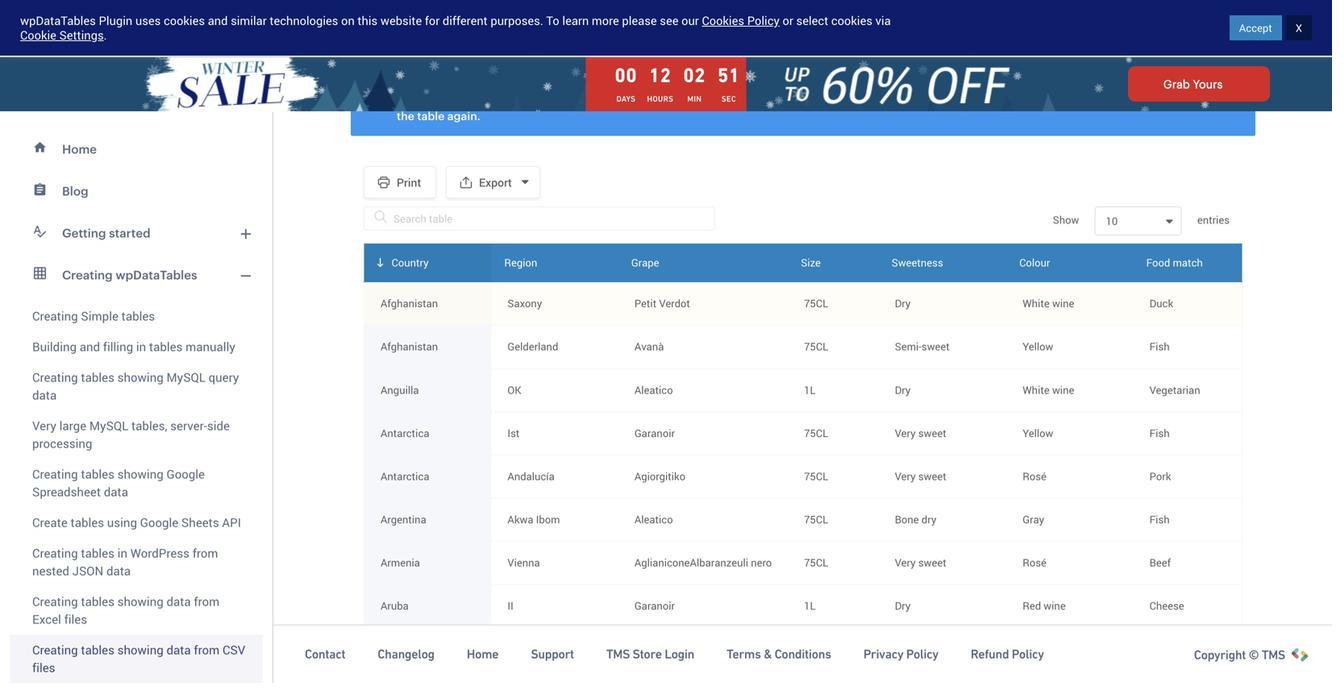 Task type: vqa. For each thing, say whether or not it's contained in the screenshot.
table
yes



Task type: locate. For each thing, give the bounding box(es) containing it.
fish up pork
[[1150, 426, 1170, 440]]

tms store login link
[[607, 646, 695, 662]]

aleatico down the avanà
[[635, 383, 673, 397]]

1 rosé from the top
[[1023, 469, 1047, 484]]

2 vertical spatial wine
[[1044, 599, 1066, 613]]

2 white wine from the top
[[1023, 383, 1075, 397]]

1 semi-sweet from the top
[[895, 339, 950, 354]]

home link up blog at the top left of page
[[10, 128, 263, 170]]

0 horizontal spatial wpdatatables
[[20, 13, 96, 29]]

1 vertical spatial from
[[194, 593, 220, 610]]

data right json at the bottom left of page
[[106, 563, 131, 579]]

ok
[[508, 383, 522, 397]]

filling
[[103, 338, 133, 355]]

policy left or
[[748, 13, 780, 29]]

aruba down armenia
[[381, 599, 409, 613]]

data down "building"
[[32, 387, 57, 403]]

fish for semi-sweet
[[1150, 339, 1170, 354]]

sweet for petit verdot
[[922, 642, 950, 656]]

tables inside creating tables showing google spreadsheet data
[[81, 466, 115, 482]]

moment.
[[919, 93, 967, 106]]

showing inside creating tables showing data from csv files
[[118, 642, 164, 658]]

copyright © tms
[[1195, 648, 1286, 662]]

wpdatatables inside the creating wpdatatables link
[[116, 268, 197, 282]]

please inside are highly not recommended, because the table in the wpdatatable plugin will not work, at the moment. if you make any of these changes, please recreate the table again.
[[1160, 93, 1195, 106]]

terms
[[727, 647, 761, 662]]

2 vertical spatial and
[[80, 338, 100, 355]]

0 horizontal spatial please
[[622, 13, 657, 29]]

1 horizontal spatial and
[[208, 13, 228, 29]]

0 horizontal spatial not
[[454, 93, 472, 106]]

creating inside creating simple tables link
[[32, 308, 78, 324]]

showing down "creating tables showing data from excel files" link
[[118, 642, 164, 658]]

2 1l from the top
[[804, 599, 816, 613]]

1 antarctica from the top
[[381, 426, 430, 440]]

semi-sweet for tawny
[[895, 642, 950, 656]]

will
[[808, 93, 826, 106]]

akwa
[[508, 512, 534, 527]]

0 vertical spatial rosé
[[1023, 469, 1047, 484]]

2 vertical spatial very sweet
[[895, 555, 947, 570]]

fish down the duck
[[1150, 339, 1170, 354]]

tables down creating tables showing data from excel files
[[81, 642, 115, 658]]

0 vertical spatial please
[[622, 13, 657, 29]]

creating simple tables
[[32, 308, 155, 324]]

data down wordpress
[[167, 593, 191, 610]]

yellow for very sweet
[[1023, 426, 1054, 440]]

avanà
[[635, 339, 664, 354]]

1 vertical spatial white
[[1023, 383, 1050, 397]]

files down excel
[[32, 660, 55, 676]]

and left similar
[[208, 13, 228, 29]]

afghanistan down country
[[381, 296, 438, 311]]

x
[[1296, 21, 1303, 35]]

deleting
[[429, 52, 471, 68]]

1 showing from the top
[[118, 369, 164, 386]]

fish for bone dry
[[1150, 512, 1170, 527]]

1 aruba from the top
[[381, 599, 409, 613]]

0 vertical spatial files
[[64, 611, 87, 628]]

antarctica up argentina
[[381, 469, 430, 484]]

Search form search field
[[339, 17, 880, 39]]

home left nord- at the left bottom of the page
[[467, 647, 499, 662]]

table
[[632, 93, 659, 106], [417, 109, 445, 122]]

cookie settings button
[[20, 27, 104, 43]]

petit for saxony
[[635, 296, 657, 311]]

0 vertical spatial from
[[193, 545, 218, 561]]

0 vertical spatial semi-sweet
[[895, 339, 950, 354]]

tms
[[607, 647, 630, 662], [1262, 648, 1286, 662]]

tables up building and filling in tables manually link
[[122, 308, 155, 324]]

fish for very sweet
[[1150, 426, 1170, 440]]

showing inside creating tables showing data from excel files
[[118, 593, 164, 610]]

the down are
[[397, 109, 415, 122]]

0 vertical spatial yellow
[[1023, 339, 1054, 354]]

1 vertical spatial vegetarian
[[1150, 642, 1201, 656]]

files inside creating tables showing data from excel files
[[64, 611, 87, 628]]

google up wordpress
[[140, 514, 178, 531]]

0 horizontal spatial and
[[80, 338, 100, 355]]

1 horizontal spatial in
[[136, 338, 146, 355]]

creating inside the creating wpdatatables link
[[62, 268, 113, 282]]

1 horizontal spatial tms
[[1262, 648, 1286, 662]]

petit down grape
[[635, 296, 657, 311]]

very sweet for agiorgitiko
[[895, 469, 947, 484]]

yellow for semi-sweet
[[1023, 339, 1054, 354]]

home link left nord- at the left bottom of the page
[[467, 646, 499, 662]]

75cl for aglianiconealbaranzeuli nero
[[804, 555, 829, 570]]

2 rosé from the top
[[1023, 555, 1047, 570]]

6 75cl from the top
[[804, 555, 829, 570]]

the
[[480, 20, 497, 35], [474, 52, 490, 68], [611, 93, 628, 106], [898, 93, 915, 106], [397, 109, 415, 122]]

tables left using
[[71, 514, 104, 531]]

rosé down gray
[[1023, 555, 1047, 570]]

0 vertical spatial mysql
[[167, 369, 206, 386]]

and inside deleting the column, and adding a new column.
[[536, 52, 555, 68]]

4 showing from the top
[[118, 642, 164, 658]]

creating tables showing mysql query data
[[32, 369, 239, 403]]

1 vertical spatial aruba
[[381, 642, 409, 656]]

sweet for garanoir
[[919, 426, 947, 440]]

5 75cl from the top
[[804, 512, 829, 527]]

very for garanoir
[[895, 426, 916, 440]]

0 vertical spatial wine
[[1053, 296, 1075, 311]]

2 afghanistan from the top
[[381, 339, 438, 354]]

very for aglianiconealbaranzeuli nero
[[895, 555, 916, 570]]

and up the column.
[[536, 52, 555, 68]]

support link
[[531, 646, 574, 662]]

dry for garanoir
[[895, 599, 911, 613]]

wine for vegetarian
[[1053, 383, 1075, 397]]

or
[[783, 13, 794, 29]]

1 vertical spatial yellow
[[1023, 426, 1054, 440]]

changelog link
[[378, 646, 435, 662]]

1 white wine from the top
[[1023, 296, 1075, 311]]

and inside the wpdatatables plugin uses cookies and similar technologies on this website for different purposes. to learn more please see our cookies policy or select cookies via cookie settings .
[[208, 13, 228, 29]]

sheets
[[181, 514, 219, 531]]

0 horizontal spatial table
[[417, 109, 445, 122]]

blog link
[[10, 170, 263, 212]]

2 showing from the top
[[118, 466, 164, 482]]

afghanistan
[[381, 296, 438, 311], [381, 339, 438, 354]]

tables for creating tables showing data from excel files
[[81, 593, 115, 610]]

from inside creating tables showing data from excel files
[[194, 593, 220, 610]]

google
[[167, 466, 205, 482], [140, 514, 178, 531]]

showing for creating tables showing data from excel files
[[118, 593, 164, 610]]

creating inside creating tables showing mysql query data
[[32, 369, 78, 386]]

andalucía
[[508, 469, 555, 484]]

0 horizontal spatial files
[[32, 660, 55, 676]]

home
[[62, 142, 97, 156], [467, 647, 499, 662]]

1 vertical spatial aleatico
[[635, 512, 673, 527]]

aruba right contact link
[[381, 642, 409, 656]]

rosé for pork
[[1023, 469, 1047, 484]]

0 vertical spatial fish
[[1150, 339, 1170, 354]]

petit verdot for nord-pas-de-calais
[[635, 642, 690, 656]]

tables up json at the bottom left of page
[[81, 545, 115, 561]]

0 vertical spatial dry
[[895, 296, 911, 311]]

creating inside creating tables showing data from csv files
[[32, 642, 78, 658]]

showing for creating tables showing mysql query data
[[118, 369, 164, 386]]

from for creating tables in wordpress from nested json data
[[193, 545, 218, 561]]

creating inside creating tables in wordpress from nested json data
[[32, 545, 78, 561]]

Search table search field
[[364, 207, 716, 231]]

75cl for garanoir
[[804, 426, 829, 440]]

1 yellow from the top
[[1023, 339, 1054, 354]]

1 horizontal spatial files
[[64, 611, 87, 628]]

policy inside "link"
[[1012, 647, 1045, 662]]

2 petit verdot from the top
[[635, 642, 690, 656]]

query
[[209, 369, 239, 386]]

2 vertical spatial dry
[[895, 599, 911, 613]]

2 vegetarian from the top
[[1150, 642, 1201, 656]]

1 75cl from the top
[[804, 296, 829, 311]]

creating for creating wpdatatables
[[62, 268, 113, 282]]

food
[[1147, 255, 1171, 270]]

size: activate to sort column ascending element
[[788, 244, 879, 282]]

policy for privacy policy
[[907, 647, 939, 662]]

yellow
[[1023, 339, 1054, 354], [1023, 426, 1054, 440]]

1 vertical spatial semi-
[[895, 642, 922, 656]]

1 vertical spatial verdot
[[659, 642, 690, 656]]

2 antarctica from the top
[[381, 469, 430, 484]]

side
[[207, 417, 230, 434]]

1 semi- from the top
[[895, 339, 922, 354]]

1 1l from the top
[[804, 383, 816, 397]]

home up blog at the top left of page
[[62, 142, 97, 156]]

wpdatatables up creating simple tables link
[[116, 268, 197, 282]]

3 1l from the top
[[804, 642, 816, 656]]

0 horizontal spatial in
[[118, 545, 127, 561]]

afghanistan up anguilla
[[381, 339, 438, 354]]

0 horizontal spatial home link
[[10, 128, 263, 170]]

1 very sweet from the top
[[895, 426, 947, 440]]

showing down creating tables in wordpress from nested json data link
[[118, 593, 164, 610]]

1 horizontal spatial table
[[632, 93, 659, 106]]

1 vertical spatial wpdatatables
[[116, 268, 197, 282]]

1 verdot from the top
[[659, 296, 690, 311]]

tms left store
[[607, 647, 630, 662]]

table down highly
[[417, 109, 445, 122]]

blog
[[62, 184, 88, 198]]

antarctica down anguilla
[[381, 426, 430, 440]]

in
[[662, 93, 672, 106], [136, 338, 146, 355], [118, 545, 127, 561]]

create tables using google sheets api link
[[10, 507, 263, 538]]

in right filling
[[136, 338, 146, 355]]

1 vertical spatial rosé
[[1023, 555, 1047, 570]]

more
[[592, 13, 619, 29]]

the up new
[[474, 52, 490, 68]]

creating up 'nested'
[[32, 545, 78, 561]]

very
[[32, 417, 56, 434], [895, 426, 916, 440], [895, 469, 916, 484], [895, 555, 916, 570]]

creating up "building"
[[32, 308, 78, 324]]

3 dry from the top
[[895, 599, 911, 613]]

4 75cl from the top
[[804, 469, 829, 484]]

1 white from the top
[[1023, 296, 1050, 311]]

akwa ibom
[[508, 512, 560, 527]]

in inside creating tables in wordpress from nested json data
[[118, 545, 127, 561]]

garanoir
[[635, 426, 675, 440], [635, 599, 675, 613]]

mysql inside very large mysql tables, server-side processing
[[89, 417, 128, 434]]

2 petit from the top
[[635, 642, 657, 656]]

aruba for nord-pas-de-calais
[[381, 642, 409, 656]]

cookies right uses
[[164, 13, 205, 29]]

you
[[981, 93, 1001, 106]]

2 vertical spatial in
[[118, 545, 127, 561]]

garanoir up agiorgitiko
[[635, 426, 675, 440]]

google down server-
[[167, 466, 205, 482]]

pork
[[1150, 469, 1172, 484]]

&
[[764, 647, 772, 662]]

data inside creating tables showing data from csv files
[[167, 642, 191, 658]]

showing inside creating tables showing mysql query data
[[118, 369, 164, 386]]

2 verdot from the top
[[659, 642, 690, 656]]

1 vertical spatial garanoir
[[635, 599, 675, 613]]

started
[[1233, 20, 1271, 36]]

1 vertical spatial please
[[1160, 93, 1195, 106]]

1 afghanistan from the top
[[381, 296, 438, 311]]

1 vertical spatial files
[[32, 660, 55, 676]]

in down using
[[118, 545, 127, 561]]

tables,
[[131, 417, 167, 434]]

policy right refund
[[1012, 647, 1045, 662]]

1 not from the left
[[454, 93, 472, 106]]

please inside the wpdatatables plugin uses cookies and similar technologies on this website for different purposes. to learn more please see our cookies policy or select cookies via cookie settings .
[[622, 13, 657, 29]]

files
[[64, 611, 87, 628], [32, 660, 55, 676]]

1 horizontal spatial cookies
[[832, 13, 873, 29]]

mysql inside creating tables showing mysql query data
[[167, 369, 206, 386]]

1 vertical spatial antarctica
[[381, 469, 430, 484]]

deleting the column, and adding a new column.
[[429, 52, 555, 84]]

0 vertical spatial home link
[[10, 128, 263, 170]]

0 vertical spatial white wine
[[1023, 296, 1075, 311]]

large
[[59, 417, 86, 434]]

1 vertical spatial table
[[417, 109, 445, 122]]

petit verdot down grape
[[635, 296, 690, 311]]

creating for creating tables showing mysql query data
[[32, 369, 78, 386]]

3 very sweet from the top
[[895, 555, 947, 570]]

1 dry from the top
[[895, 296, 911, 311]]

data up using
[[104, 484, 128, 500]]

0 vertical spatial table
[[632, 93, 659, 106]]

getting started link
[[10, 212, 263, 254]]

wpdatatables left .
[[20, 13, 96, 29]]

1 horizontal spatial home
[[467, 647, 499, 662]]

semi-sweet
[[895, 339, 950, 354], [895, 642, 950, 656]]

1 vertical spatial fish
[[1150, 426, 1170, 440]]

aleatico for akwa ibom
[[635, 512, 673, 527]]

1 vegetarian from the top
[[1150, 383, 1201, 397]]

google for showing
[[167, 466, 205, 482]]

2 75cl from the top
[[804, 339, 829, 354]]

2 horizontal spatial and
[[536, 52, 555, 68]]

0 vertical spatial and
[[208, 13, 228, 29]]

afghanistan for saxony
[[381, 296, 438, 311]]

1 vertical spatial 1l
[[804, 599, 816, 613]]

2 semi- from the top
[[895, 642, 922, 656]]

0 vertical spatial wpdatatables
[[20, 13, 96, 29]]

aleatico for ok
[[635, 383, 673, 397]]

3 fish from the top
[[1150, 512, 1170, 527]]

saxony
[[508, 296, 542, 311]]

this
[[358, 13, 378, 29]]

privacy policy link
[[864, 646, 939, 662]]

0 horizontal spatial mysql
[[89, 417, 128, 434]]

grab yours
[[1164, 77, 1223, 90]]

wine
[[1053, 296, 1075, 311], [1053, 383, 1075, 397], [1044, 599, 1066, 613]]

nero
[[751, 555, 772, 570]]

2 white from the top
[[1023, 383, 1050, 397]]

2 garanoir from the top
[[635, 599, 675, 613]]

3 showing from the top
[[118, 593, 164, 610]]

white for duck
[[1023, 296, 1050, 311]]

1 horizontal spatial please
[[1160, 93, 1195, 106]]

1l
[[804, 383, 816, 397], [804, 599, 816, 613], [804, 642, 816, 656]]

tables up spreadsheet
[[81, 466, 115, 482]]

2 fish from the top
[[1150, 426, 1170, 440]]

0 vertical spatial antarctica
[[381, 426, 430, 440]]

not up again.
[[454, 93, 472, 106]]

export
[[479, 175, 512, 190]]

sweetness: activate to sort column ascending element
[[879, 244, 1007, 282]]

1 horizontal spatial policy
[[907, 647, 939, 662]]

from inside creating tables in wordpress from nested json data
[[193, 545, 218, 561]]

see
[[660, 13, 679, 29]]

1 vertical spatial home
[[467, 647, 499, 662]]

fish up beef
[[1150, 512, 1170, 527]]

0 vertical spatial google
[[167, 466, 205, 482]]

1 horizontal spatial mysql
[[167, 369, 206, 386]]

showing down very large mysql tables, server-side processing link
[[118, 466, 164, 482]]

mysql right large
[[89, 417, 128, 434]]

files for creating tables showing data from csv files
[[32, 660, 55, 676]]

csv
[[223, 642, 245, 658]]

because
[[562, 93, 608, 106]]

creating for creating tables showing data from csv files
[[32, 642, 78, 658]]

2 horizontal spatial policy
[[1012, 647, 1045, 662]]

rosé up gray
[[1023, 469, 1047, 484]]

0 vertical spatial very sweet
[[895, 426, 947, 440]]

1 fish from the top
[[1150, 339, 1170, 354]]

0 vertical spatial petit
[[635, 296, 657, 311]]

2 aleatico from the top
[[635, 512, 673, 527]]

0 vertical spatial petit verdot
[[635, 296, 690, 311]]

00
[[615, 64, 638, 86]]

2 vertical spatial from
[[194, 642, 220, 658]]

tables inside creating tables in wordpress from nested json data
[[81, 545, 115, 561]]

0 vertical spatial garanoir
[[635, 426, 675, 440]]

0 vertical spatial verdot
[[659, 296, 690, 311]]

the down 00
[[611, 93, 628, 106]]

excel
[[32, 611, 61, 628]]

from inside creating tables showing data from csv files
[[194, 642, 220, 658]]

for
[[425, 13, 440, 29]]

2 horizontal spatial in
[[662, 93, 672, 106]]

adding
[[429, 68, 465, 84]]

tables down filling
[[81, 369, 115, 386]]

policy right privacy
[[907, 647, 939, 662]]

2 vertical spatial 1l
[[804, 642, 816, 656]]

petit verdot right calais
[[635, 642, 690, 656]]

1 horizontal spatial wpdatatables
[[116, 268, 197, 282]]

75cl for avanà
[[804, 339, 829, 354]]

1 vertical spatial google
[[140, 514, 178, 531]]

1 petit from the top
[[635, 296, 657, 311]]

files inside creating tables showing data from csv files
[[32, 660, 55, 676]]

1 vertical spatial dry
[[895, 383, 911, 397]]

0 vertical spatial afghanistan
[[381, 296, 438, 311]]

white wine
[[1023, 296, 1075, 311], [1023, 383, 1075, 397]]

and left filling
[[80, 338, 100, 355]]

aruba for ii
[[381, 599, 409, 613]]

0 vertical spatial white
[[1023, 296, 1050, 311]]

changing
[[429, 20, 477, 35]]

creating down "building"
[[32, 369, 78, 386]]

2 yellow from the top
[[1023, 426, 1054, 440]]

column.
[[501, 68, 542, 84]]

tables inside creating tables showing data from csv files
[[81, 642, 115, 658]]

0 vertical spatial aleatico
[[635, 383, 673, 397]]

tables inside creating tables showing mysql query data
[[81, 369, 115, 386]]

very sweet for garanoir
[[895, 426, 947, 440]]

1 horizontal spatial home link
[[467, 646, 499, 662]]

from
[[193, 545, 218, 561], [194, 593, 220, 610], [194, 642, 220, 658]]

please down grab
[[1160, 93, 1195, 106]]

recommended,
[[475, 93, 559, 106]]

0 horizontal spatial cookies
[[164, 13, 205, 29]]

0 vertical spatial aruba
[[381, 599, 409, 613]]

sweet for avanà
[[922, 339, 950, 354]]

match
[[1173, 255, 1203, 270]]

2 vertical spatial fish
[[1150, 512, 1170, 527]]

white wine for vegetarian
[[1023, 383, 1075, 397]]

white for vegetarian
[[1023, 383, 1050, 397]]

1 vertical spatial afghanistan
[[381, 339, 438, 354]]

processing
[[32, 435, 92, 452]]

tables inside creating tables showing data from excel files
[[81, 593, 115, 610]]

1 vertical spatial mysql
[[89, 417, 128, 434]]

1 vertical spatial and
[[536, 52, 555, 68]]

files right excel
[[64, 611, 87, 628]]

data left csv
[[167, 642, 191, 658]]

creating up creating simple tables
[[62, 268, 113, 282]]

0 horizontal spatial policy
[[748, 13, 780, 29]]

1 aleatico from the top
[[635, 383, 673, 397]]

creating up spreadsheet
[[32, 466, 78, 482]]

cookies left via at the right
[[832, 13, 873, 29]]

garanoir up the tms store login link
[[635, 599, 675, 613]]

wpdatatables inside the wpdatatables plugin uses cookies and similar technologies on this website for different purposes. to learn more please see our cookies policy or select cookies via cookie settings .
[[20, 13, 96, 29]]

3 75cl from the top
[[804, 426, 829, 440]]

simple
[[81, 308, 119, 324]]

creating for creating tables showing google spreadsheet data
[[32, 466, 78, 482]]

0 vertical spatial in
[[662, 93, 672, 106]]

size
[[801, 255, 821, 270]]

in down 12
[[662, 93, 672, 106]]

pas-
[[534, 642, 554, 656]]

showing inside creating tables showing google spreadsheet data
[[118, 466, 164, 482]]

showing down building and filling in tables manually link
[[118, 369, 164, 386]]

wpdatatables
[[20, 13, 96, 29], [116, 268, 197, 282]]

antarctica for andalucía
[[381, 469, 430, 484]]

support
[[531, 647, 574, 662]]

very sweet
[[895, 426, 947, 440], [895, 469, 947, 484], [895, 555, 947, 570]]

accept
[[1240, 21, 1273, 35]]

creating inside creating tables showing data from excel files
[[32, 593, 78, 610]]

2 dry from the top
[[895, 383, 911, 397]]

1 vertical spatial petit
[[635, 642, 657, 656]]

2 very sweet from the top
[[895, 469, 947, 484]]

1 vertical spatial semi-sweet
[[895, 642, 950, 656]]

petit
[[635, 296, 657, 311], [635, 642, 657, 656]]

2 aruba from the top
[[381, 642, 409, 656]]

verdot for saxony
[[659, 296, 690, 311]]

table down 12
[[632, 93, 659, 106]]

de-
[[554, 642, 569, 656]]

creating down excel
[[32, 642, 78, 658]]

petit left login
[[635, 642, 657, 656]]

0 horizontal spatial home
[[62, 142, 97, 156]]

creating for creating simple tables
[[32, 308, 78, 324]]

data inside creating tables showing google spreadsheet data
[[104, 484, 128, 500]]

tables down json at the bottom left of page
[[81, 593, 115, 610]]

1 vertical spatial very sweet
[[895, 469, 947, 484]]

the right at
[[898, 93, 915, 106]]

mysql left query
[[167, 369, 206, 386]]

verdot down grape: activate to sort column ascending element
[[659, 296, 690, 311]]

creating up excel
[[32, 593, 78, 610]]

aleatico down agiorgitiko
[[635, 512, 673, 527]]

0 vertical spatial vegetarian
[[1150, 383, 1201, 397]]

creating inside creating tables showing google spreadsheet data
[[32, 466, 78, 482]]

1 vertical spatial wine
[[1053, 383, 1075, 397]]

0 vertical spatial 1l
[[804, 383, 816, 397]]

verdot left terms
[[659, 642, 690, 656]]

please left see
[[622, 13, 657, 29]]

google inside creating tables showing google spreadsheet data
[[167, 466, 205, 482]]

1 horizontal spatial not
[[829, 93, 848, 106]]

print button
[[364, 166, 436, 199]]

plugin
[[99, 13, 132, 29]]

0 vertical spatial semi-
[[895, 339, 922, 354]]

not right will
[[829, 93, 848, 106]]

1 vertical spatial white wine
[[1023, 383, 1075, 397]]

2 semi-sweet from the top
[[895, 642, 950, 656]]

1 petit verdot from the top
[[635, 296, 690, 311]]

1 vertical spatial petit verdot
[[635, 642, 690, 656]]

tms right ©
[[1262, 648, 1286, 662]]

of
[[1059, 93, 1070, 106]]

refund
[[971, 647, 1009, 662]]

colour: activate to sort column ascending element
[[1007, 244, 1134, 282]]

1 garanoir from the top
[[635, 426, 675, 440]]

0 horizontal spatial tms
[[607, 647, 630, 662]]



Task type: describe. For each thing, give the bounding box(es) containing it.
grab
[[1164, 77, 1191, 90]]

changing the column's name,
[[429, 20, 578, 35]]

wine for duck
[[1053, 296, 1075, 311]]

policy for refund policy
[[1012, 647, 1045, 662]]

2 cookies from the left
[[832, 13, 873, 29]]

entries
[[1195, 213, 1230, 227]]

settings
[[59, 27, 104, 43]]

creating wpdatatables link
[[10, 254, 263, 296]]

very large mysql tables, server-side processing link
[[10, 411, 263, 459]]

purposes.
[[491, 13, 544, 29]]

colour
[[1020, 255, 1051, 270]]

showing for creating tables showing google spreadsheet data
[[118, 466, 164, 482]]

data inside creating tables showing mysql query data
[[32, 387, 57, 403]]

creating tables showing google spreadsheet data
[[32, 466, 205, 500]]

api
[[222, 514, 241, 531]]

started
[[109, 226, 151, 240]]

aglianiconealbaranzeuli
[[635, 555, 749, 570]]

grab yours link
[[1128, 66, 1270, 102]]

country: activate to sort column descending element
[[364, 244, 492, 282]]

a
[[468, 68, 474, 84]]

1l for garanoir
[[804, 599, 816, 613]]

wpdatatables - tables and charts manager wordpress plugin image
[[16, 14, 170, 43]]

files for creating tables showing data from excel files
[[64, 611, 87, 628]]

highly
[[417, 93, 451, 106]]

get started link
[[1167, 9, 1317, 48]]

nord-
[[508, 642, 534, 656]]

very large mysql tables, server-side processing
[[32, 417, 230, 452]]

calais
[[569, 642, 598, 656]]

semi- for 75cl
[[895, 339, 922, 354]]

country
[[392, 255, 429, 270]]

recreate
[[1198, 93, 1244, 106]]

creating simple tables link
[[10, 296, 263, 332]]

antarctica for ist
[[381, 426, 430, 440]]

10 button
[[1107, 207, 1171, 235]]

copyright
[[1195, 648, 1246, 662]]

nested
[[32, 563, 69, 579]]

75cl for petit verdot
[[804, 296, 829, 311]]

vegetarian for white wine
[[1150, 383, 1201, 397]]

creating tables showing google spreadsheet data link
[[10, 459, 263, 507]]

1l for aleatico
[[804, 383, 816, 397]]

creating wpdatatables
[[62, 268, 197, 282]]

1 cookies from the left
[[164, 13, 205, 29]]

gray
[[1023, 512, 1045, 527]]

building and filling in tables manually
[[32, 338, 235, 355]]

75cl for agiorgitiko
[[804, 469, 829, 484]]

tables down creating simple tables link
[[149, 338, 183, 355]]

garanoir for ist
[[635, 426, 675, 440]]

ii
[[508, 599, 514, 613]]

sweet for aglianiconealbaranzeuli nero
[[919, 555, 947, 570]]

data inside creating tables showing data from excel files
[[167, 593, 191, 610]]

petit for nord-pas-de-calais
[[635, 642, 657, 656]]

show
[[1053, 213, 1082, 227]]

column,
[[493, 52, 533, 68]]

work,
[[851, 93, 881, 106]]

rosé for beef
[[1023, 555, 1047, 570]]

the wpdatatable
[[675, 93, 767, 106]]

tables for creating tables in wordpress from nested json data
[[81, 545, 115, 561]]

food match: activate to sort column ascending element
[[1134, 244, 1243, 282]]

agiorgitiko
[[635, 469, 686, 484]]

region
[[505, 255, 538, 270]]

tables for creating tables showing google spreadsheet data
[[81, 466, 115, 482]]

semi- for 1l
[[895, 642, 922, 656]]

1l for petit verdot
[[804, 642, 816, 656]]

0 vertical spatial home
[[62, 142, 97, 156]]

tables for create tables using google sheets api
[[71, 514, 104, 531]]

.
[[104, 27, 107, 43]]

dry
[[922, 512, 937, 527]]

again.
[[448, 109, 481, 122]]

sweetness
[[892, 255, 944, 270]]

nord-pas-de-calais
[[508, 642, 598, 656]]

any
[[1037, 93, 1056, 106]]

region: activate to sort column ascending element
[[492, 244, 619, 282]]

spreadsheet
[[32, 484, 101, 500]]

white wine for duck
[[1023, 296, 1075, 311]]

in inside are highly not recommended, because the table in the wpdatatable plugin will not work, at the moment. if you make any of these changes, please recreate the table again.
[[662, 93, 672, 106]]

terms & conditions link
[[727, 646, 832, 662]]

grape: activate to sort column ascending element
[[619, 244, 788, 282]]

technologies
[[270, 13, 338, 29]]

creating for creating tables showing data from excel files
[[32, 593, 78, 610]]

verdot for nord-pas-de-calais
[[659, 642, 690, 656]]

learn
[[563, 13, 589, 29]]

refund policy
[[971, 647, 1045, 662]]

store
[[633, 647, 662, 662]]

creating tables showing data from excel files link
[[10, 586, 263, 635]]

hours
[[647, 94, 674, 104]]

the inside deleting the column, and adding a new column.
[[474, 52, 490, 68]]

creating for creating tables in wordpress from nested json data
[[32, 545, 78, 561]]

getting started
[[62, 226, 151, 240]]

column's
[[499, 20, 545, 35]]

cheese
[[1150, 599, 1185, 613]]

showing for creating tables showing data from csv files
[[118, 642, 164, 658]]

sweet for agiorgitiko
[[919, 469, 947, 484]]

1 vertical spatial in
[[136, 338, 146, 355]]

wordpress
[[130, 545, 190, 561]]

our
[[682, 13, 699, 29]]

website
[[381, 13, 422, 29]]

manually
[[186, 338, 235, 355]]

via
[[876, 13, 891, 29]]

x button
[[1287, 15, 1313, 40]]

from for creating tables showing data from excel files
[[194, 593, 220, 610]]

petit verdot for saxony
[[635, 296, 690, 311]]

plugin
[[770, 93, 805, 106]]

using
[[107, 514, 137, 531]]

ibom
[[536, 512, 560, 527]]

contact link
[[305, 646, 346, 662]]

dry for aleatico
[[895, 383, 911, 397]]

data inside creating tables in wordpress from nested json data
[[106, 563, 131, 579]]

afghanistan for gelderland
[[381, 339, 438, 354]]

very for agiorgitiko
[[895, 469, 916, 484]]

semi-sweet for yellow
[[895, 339, 950, 354]]

name,
[[548, 20, 578, 35]]

wine for cheese
[[1044, 599, 1066, 613]]

the left column's
[[480, 20, 497, 35]]

grape
[[632, 255, 660, 270]]

policy inside the wpdatatables plugin uses cookies and similar technologies on this website for different purposes. to learn more please see our cookies policy or select cookies via cookie settings .
[[748, 13, 780, 29]]

google for using
[[140, 514, 178, 531]]

sec
[[722, 94, 737, 104]]

gelderland
[[508, 339, 559, 354]]

new
[[477, 68, 498, 84]]

51
[[718, 64, 740, 86]]

very sweet for aglianiconealbaranzeuli nero
[[895, 555, 947, 570]]

login
[[665, 647, 695, 662]]

ist
[[508, 426, 520, 440]]

vegetarian for tawny
[[1150, 642, 1201, 656]]

creating tables in wordpress from nested json data
[[32, 545, 218, 579]]

2 not from the left
[[829, 93, 848, 106]]

privacy
[[864, 647, 904, 662]]

tables for creating tables showing data from csv files
[[81, 642, 115, 658]]

from for creating tables showing data from csv files
[[194, 642, 220, 658]]

changes,
[[1107, 93, 1156, 106]]

building and filling in tables manually link
[[10, 332, 263, 362]]

select
[[797, 13, 829, 29]]

garanoir for ii
[[635, 599, 675, 613]]

beef
[[1150, 555, 1172, 570]]

tms store login
[[607, 647, 695, 662]]

very inside very large mysql tables, server-side processing
[[32, 417, 56, 434]]

if
[[971, 93, 978, 106]]

1 vertical spatial home link
[[467, 646, 499, 662]]

tables for creating tables showing mysql query data
[[81, 369, 115, 386]]

75cl for aleatico
[[804, 512, 829, 527]]

12
[[649, 64, 672, 86]]

©
[[1249, 648, 1260, 662]]

dry for petit verdot
[[895, 296, 911, 311]]

cookies policy link
[[702, 13, 780, 29]]



